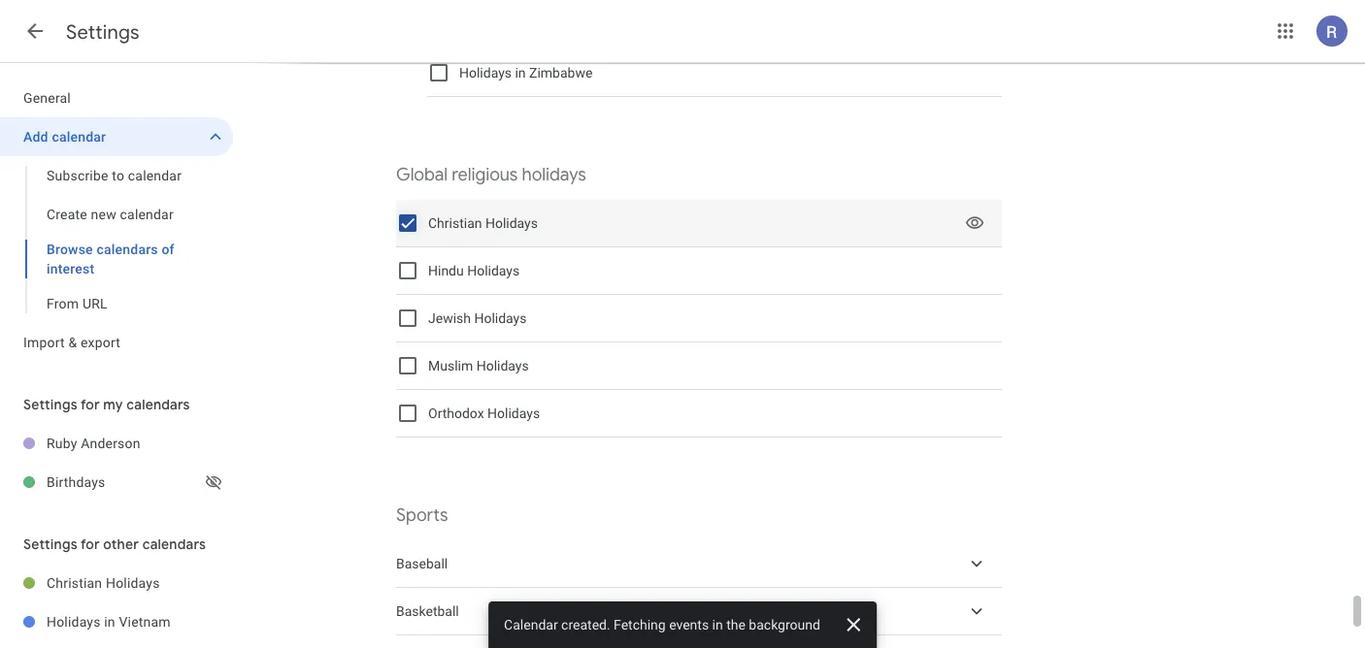 Task type: describe. For each thing, give the bounding box(es) containing it.
holidays in vietnam
[[47, 614, 171, 630]]

to
[[112, 168, 124, 184]]

browse calendars of interest
[[47, 241, 175, 277]]

settings for settings for my calendars
[[23, 396, 77, 414]]

birthdays
[[47, 474, 105, 490]]

hindu holidays
[[428, 263, 520, 279]]

1 horizontal spatial christian holidays
[[428, 215, 538, 231]]

import & export
[[23, 335, 120, 351]]

muslim holidays
[[428, 358, 529, 374]]

in for vietnam
[[104, 614, 115, 630]]

created.
[[561, 617, 610, 633]]

general
[[23, 90, 71, 106]]

group containing subscribe to calendar
[[0, 156, 233, 323]]

new
[[91, 206, 116, 222]]

from
[[47, 296, 79, 312]]

holidays down "global religious holidays"
[[485, 215, 538, 231]]

calendar
[[504, 617, 558, 633]]

for for other
[[81, 536, 100, 554]]

of
[[162, 241, 175, 257]]

christian inside tree item
[[47, 575, 102, 591]]

zimbabwe
[[529, 65, 593, 81]]

birthdays tree item
[[0, 463, 233, 502]]

calendar for subscribe to calendar
[[128, 168, 182, 184]]

christian holidays inside tree item
[[47, 575, 160, 591]]

holidays right hindu
[[467, 263, 520, 279]]

holidays in zimbabwe
[[459, 65, 593, 81]]

muslim
[[428, 358, 473, 374]]

other
[[103, 536, 139, 554]]

ruby anderson tree item
[[0, 424, 233, 463]]

settings for my calendars
[[23, 396, 190, 414]]

holidays in vietnam tree item
[[0, 603, 233, 642]]

baseball tree item
[[396, 541, 1002, 588]]

birthdays link
[[47, 463, 202, 502]]

vietnam
[[119, 614, 171, 630]]

my
[[103, 396, 123, 414]]

calendar inside tree item
[[52, 129, 106, 145]]

holidays in vietnam link
[[47, 603, 233, 642]]

jewish holidays
[[428, 310, 527, 327]]

interest
[[47, 261, 95, 277]]

holidays up holidays in vietnam link
[[106, 575, 160, 591]]

fetching
[[614, 617, 666, 633]]

settings for other calendars tree
[[0, 564, 233, 649]]

ruby
[[47, 436, 77, 452]]



Task type: vqa. For each thing, say whether or not it's contained in the screenshot.
29 element
no



Task type: locate. For each thing, give the bounding box(es) containing it.
christian holidays tree item
[[0, 564, 233, 603]]

christian holidays up hindu holidays
[[428, 215, 538, 231]]

calendars down create new calendar
[[97, 241, 158, 257]]

sports
[[396, 504, 448, 527]]

orthodox
[[428, 406, 484, 422]]

1 vertical spatial calendars
[[126, 396, 190, 414]]

settings for my calendars tree
[[0, 424, 233, 502]]

tree
[[0, 79, 233, 362]]

1 vertical spatial settings
[[23, 396, 77, 414]]

in left vietnam
[[104, 614, 115, 630]]

religious
[[452, 164, 518, 186]]

settings
[[66, 19, 140, 44], [23, 396, 77, 414], [23, 536, 77, 554]]

holidays down christian holidays tree item
[[47, 614, 101, 630]]

1 horizontal spatial in
[[515, 65, 526, 81]]

calendar right to
[[128, 168, 182, 184]]

add
[[23, 129, 48, 145]]

in for zimbabwe
[[515, 65, 526, 81]]

tree item
[[396, 636, 1002, 649]]

2 vertical spatial calendar
[[120, 206, 174, 222]]

calendars for other
[[142, 536, 206, 554]]

2 vertical spatial settings
[[23, 536, 77, 554]]

tree containing general
[[0, 79, 233, 362]]

in left zimbabwe
[[515, 65, 526, 81]]

christian holidays link
[[47, 564, 233, 603]]

settings up ruby at the bottom left
[[23, 396, 77, 414]]

for
[[81, 396, 100, 414], [81, 536, 100, 554]]

go back image
[[23, 19, 47, 43]]

0 vertical spatial calendar
[[52, 129, 106, 145]]

add calendar tree item
[[0, 117, 233, 156]]

subscribe
[[47, 168, 108, 184]]

settings for settings
[[66, 19, 140, 44]]

basketball
[[396, 604, 459, 620]]

0 vertical spatial settings
[[66, 19, 140, 44]]

global
[[396, 164, 448, 186]]

background
[[749, 617, 820, 633]]

global religious holidays
[[396, 164, 586, 186]]

basketball tree item
[[396, 588, 1002, 636]]

holidays right the jewish
[[474, 310, 527, 327]]

export
[[81, 335, 120, 351]]

&
[[68, 335, 77, 351]]

christian holidays
[[428, 215, 538, 231], [47, 575, 160, 591]]

1 vertical spatial christian holidays
[[47, 575, 160, 591]]

url
[[82, 296, 108, 312]]

create new calendar
[[47, 206, 174, 222]]

in inside tree item
[[104, 614, 115, 630]]

0 vertical spatial christian
[[428, 215, 482, 231]]

2 horizontal spatial in
[[712, 617, 723, 633]]

0 horizontal spatial christian
[[47, 575, 102, 591]]

anderson
[[81, 436, 140, 452]]

christian up hindu
[[428, 215, 482, 231]]

0 horizontal spatial christian holidays
[[47, 575, 160, 591]]

for for my
[[81, 396, 100, 414]]

holidays right orthodox
[[488, 406, 540, 422]]

calendars up christian holidays link
[[142, 536, 206, 554]]

0 vertical spatial calendars
[[97, 241, 158, 257]]

group
[[0, 156, 233, 323]]

1 vertical spatial for
[[81, 536, 100, 554]]

settings heading
[[66, 19, 140, 44]]

baseball
[[396, 556, 448, 572]]

calendar up of
[[120, 206, 174, 222]]

1 for from the top
[[81, 396, 100, 414]]

browse
[[47, 241, 93, 257]]

settings for other calendars
[[23, 536, 206, 554]]

import
[[23, 335, 65, 351]]

for left other
[[81, 536, 100, 554]]

for left my
[[81, 396, 100, 414]]

calendar for create new calendar
[[120, 206, 174, 222]]

calendar up subscribe
[[52, 129, 106, 145]]

orthodox holidays
[[428, 406, 540, 422]]

settings down birthdays
[[23, 536, 77, 554]]

2 for from the top
[[81, 536, 100, 554]]

from url
[[47, 296, 108, 312]]

2 vertical spatial calendars
[[142, 536, 206, 554]]

calendars right my
[[126, 396, 190, 414]]

events
[[669, 617, 709, 633]]

calendars for my
[[126, 396, 190, 414]]

settings right go back icon
[[66, 19, 140, 44]]

subscribe to calendar
[[47, 168, 182, 184]]

settings for settings for other calendars
[[23, 536, 77, 554]]

christian holidays up holidays in vietnam
[[47, 575, 160, 591]]

1 horizontal spatial christian
[[428, 215, 482, 231]]

calendars
[[97, 241, 158, 257], [126, 396, 190, 414], [142, 536, 206, 554]]

0 vertical spatial christian holidays
[[428, 215, 538, 231]]

in left the
[[712, 617, 723, 633]]

jewish
[[428, 310, 471, 327]]

add calendar
[[23, 129, 106, 145]]

1 vertical spatial christian
[[47, 575, 102, 591]]

holidays up orthodox holidays
[[476, 358, 529, 374]]

calendars inside browse calendars of interest
[[97, 241, 158, 257]]

calendar created. fetching events in the background
[[504, 617, 820, 633]]

1 vertical spatial calendar
[[128, 168, 182, 184]]

0 vertical spatial for
[[81, 396, 100, 414]]

christian
[[428, 215, 482, 231], [47, 575, 102, 591]]

in
[[515, 65, 526, 81], [104, 614, 115, 630], [712, 617, 723, 633]]

the
[[727, 617, 746, 633]]

calendar
[[52, 129, 106, 145], [128, 168, 182, 184], [120, 206, 174, 222]]

holidays
[[522, 164, 586, 186]]

hindu
[[428, 263, 464, 279]]

christian up holidays in vietnam
[[47, 575, 102, 591]]

holidays
[[459, 65, 512, 81], [485, 215, 538, 231], [467, 263, 520, 279], [474, 310, 527, 327], [476, 358, 529, 374], [488, 406, 540, 422], [106, 575, 160, 591], [47, 614, 101, 630]]

holidays left zimbabwe
[[459, 65, 512, 81]]

create
[[47, 206, 87, 222]]

ruby anderson
[[47, 436, 140, 452]]

0 horizontal spatial in
[[104, 614, 115, 630]]



